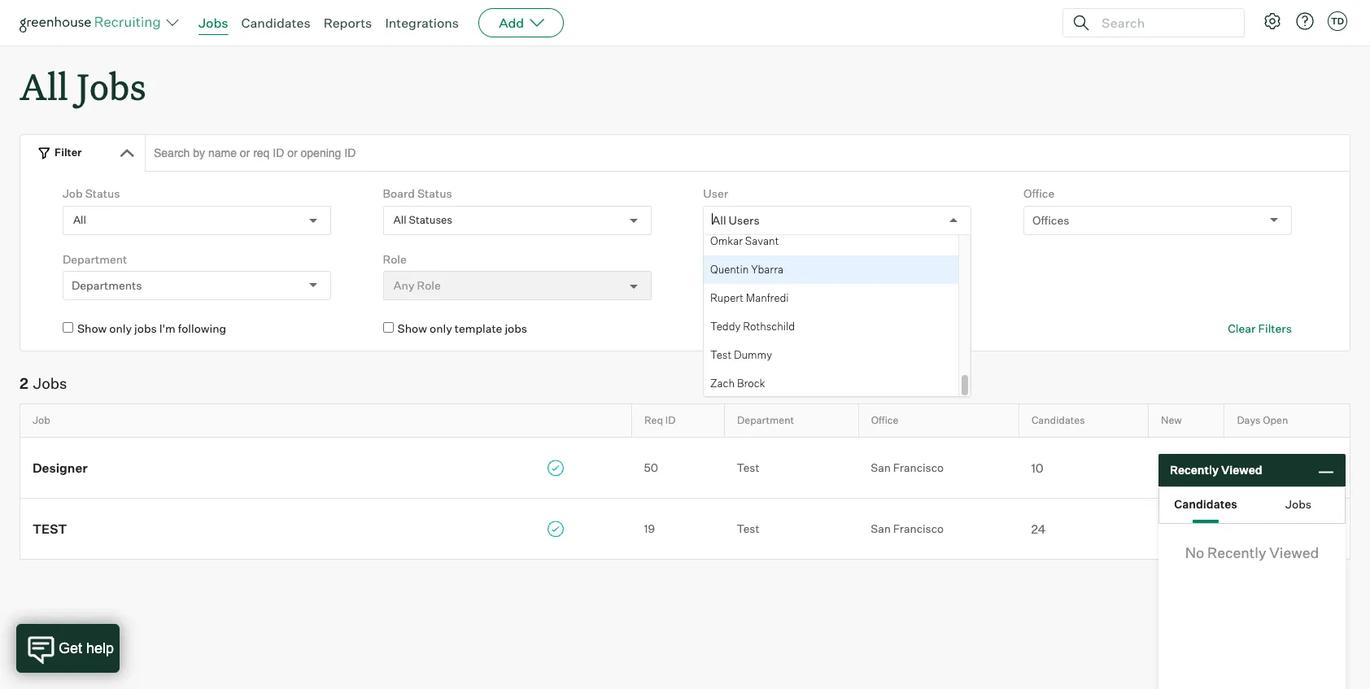 Task type: locate. For each thing, give the bounding box(es) containing it.
1 vertical spatial francisco
[[894, 522, 944, 535]]

24 link
[[1019, 520, 1149, 537]]

san
[[871, 460, 891, 474], [871, 522, 891, 535]]

job for job
[[33, 414, 50, 427]]

savant
[[746, 234, 780, 247]]

all users option
[[712, 213, 760, 227]]

jobs down greenhouse recruiting image
[[77, 62, 146, 110]]

2 vertical spatial test
[[737, 522, 760, 535]]

1 vertical spatial test
[[737, 460, 760, 474]]

francisco for 10
[[894, 460, 944, 474]]

2 vertical spatial candidates
[[1175, 497, 1238, 511]]

0 vertical spatial candidates
[[241, 15, 311, 31]]

job
[[63, 187, 83, 200], [33, 414, 50, 427]]

configure image
[[1263, 11, 1283, 31]]

Search text field
[[1098, 11, 1230, 35]]

1 horizontal spatial office
[[1024, 187, 1055, 200]]

1 vertical spatial office
[[872, 414, 899, 427]]

test
[[33, 522, 67, 537]]

0 vertical spatial san
[[871, 460, 891, 474]]

francisco
[[894, 460, 944, 474], [894, 522, 944, 535]]

0 horizontal spatial only
[[109, 322, 132, 336]]

custom field
[[704, 252, 774, 266]]

1 san francisco from the top
[[871, 460, 944, 474]]

0 vertical spatial san francisco
[[871, 460, 944, 474]]

jobs
[[134, 322, 157, 336], [505, 322, 528, 336]]

1 only from the left
[[109, 322, 132, 336]]

1 vertical spatial candidates
[[1032, 414, 1086, 427]]

filter
[[55, 146, 82, 159]]

dummy
[[734, 348, 773, 361]]

0 vertical spatial job
[[63, 187, 83, 200]]

custom
[[704, 252, 745, 266]]

1 horizontal spatial jobs
[[505, 322, 528, 336]]

san francisco for 24
[[871, 522, 944, 535]]

1 show from the left
[[77, 322, 107, 336]]

0 vertical spatial viewed
[[1222, 463, 1263, 477]]

0 horizontal spatial department
[[63, 252, 127, 266]]

tab list containing candidates
[[1160, 488, 1346, 523]]

job down 2 jobs
[[33, 414, 50, 427]]

all up omkar
[[712, 213, 727, 227]]

only down departments
[[109, 322, 132, 336]]

0 link
[[1149, 520, 1225, 537]]

1 san from the top
[[871, 460, 891, 474]]

manfredi
[[747, 291, 789, 304]]

candidates
[[241, 15, 311, 31], [1032, 414, 1086, 427], [1175, 497, 1238, 511]]

2 horizontal spatial candidates
[[1175, 497, 1238, 511]]

0 horizontal spatial candidates
[[241, 15, 311, 31]]

all down board on the left top of the page
[[394, 213, 407, 226]]

teddy
[[711, 319, 741, 332]]

days open
[[1238, 414, 1289, 427]]

rupert
[[711, 291, 744, 304]]

id
[[666, 414, 676, 427]]

0 horizontal spatial status
[[85, 187, 120, 200]]

status
[[85, 187, 120, 200], [418, 187, 452, 200]]

only left template
[[430, 322, 452, 336]]

2 san from the top
[[871, 522, 891, 535]]

jobs up no recently viewed
[[1286, 497, 1312, 511]]

all for all
[[73, 213, 86, 226]]

only for jobs
[[109, 322, 132, 336]]

omkar
[[711, 234, 743, 247]]

jobs link
[[199, 15, 228, 31]]

1 vertical spatial viewed
[[1270, 544, 1320, 562]]

jobs left 'i'm'
[[134, 322, 157, 336]]

jobs left candidates link
[[199, 15, 228, 31]]

user
[[704, 187, 729, 200]]

show only jobs i'm following
[[77, 322, 226, 336]]

2 francisco from the top
[[894, 522, 944, 535]]

all statuses
[[394, 213, 453, 226]]

add
[[499, 15, 524, 31]]

no
[[1186, 544, 1205, 562]]

san francisco
[[871, 460, 944, 474], [871, 522, 944, 535]]

50
[[644, 461, 659, 475]]

0 vertical spatial office
[[1024, 187, 1055, 200]]

field
[[748, 252, 774, 266]]

zach brock
[[711, 376, 766, 389]]

days
[[1238, 414, 1261, 427]]

jobs
[[199, 15, 228, 31], [77, 62, 146, 110], [33, 374, 67, 392], [1286, 497, 1312, 511]]

all
[[20, 62, 68, 110], [712, 213, 727, 227], [73, 213, 86, 226], [394, 213, 407, 226]]

2 san francisco from the top
[[871, 522, 944, 535]]

department up departments
[[63, 252, 127, 266]]

38
[[1237, 460, 1251, 474]]

filters
[[1259, 322, 1293, 336]]

None field
[[712, 206, 717, 234]]

jobs right template
[[505, 322, 528, 336]]

all down job status
[[73, 213, 86, 226]]

test
[[711, 348, 732, 361], [737, 460, 760, 474], [737, 522, 760, 535]]

job down filter
[[63, 187, 83, 200]]

status for job status
[[85, 187, 120, 200]]

recently down 258
[[1208, 544, 1267, 562]]

department down brock
[[738, 414, 795, 427]]

2 status from the left
[[418, 187, 452, 200]]

zach
[[711, 376, 735, 389]]

recently left 38
[[1171, 463, 1219, 477]]

1 horizontal spatial job
[[63, 187, 83, 200]]

1 horizontal spatial department
[[738, 414, 795, 427]]

0 horizontal spatial show
[[77, 322, 107, 336]]

1 horizontal spatial status
[[418, 187, 452, 200]]

0 vertical spatial francisco
[[894, 460, 944, 474]]

show right 'show only template jobs' option
[[398, 322, 427, 336]]

viewed
[[1222, 463, 1263, 477], [1270, 544, 1320, 562]]

recently
[[1171, 463, 1219, 477], [1208, 544, 1267, 562]]

san francisco for 10
[[871, 460, 944, 474]]

candidates up 10
[[1032, 414, 1086, 427]]

1 vertical spatial san
[[871, 522, 891, 535]]

candidates up 0 link at right bottom
[[1175, 497, 1238, 511]]

brock
[[738, 376, 766, 389]]

department
[[63, 252, 127, 266], [738, 414, 795, 427]]

tab list
[[1160, 488, 1346, 523]]

office
[[1024, 187, 1055, 200], [872, 414, 899, 427]]

board status
[[383, 187, 452, 200]]

role
[[383, 252, 407, 266]]

1 vertical spatial san francisco
[[871, 522, 944, 535]]

19
[[644, 522, 655, 536]]

1 horizontal spatial only
[[430, 322, 452, 336]]

1 horizontal spatial show
[[398, 322, 427, 336]]

i'm
[[159, 322, 176, 336]]

0 vertical spatial test
[[711, 348, 732, 361]]

all users
[[712, 213, 760, 227]]

all up filter
[[20, 62, 68, 110]]

0 horizontal spatial jobs
[[134, 322, 157, 336]]

rupert manfredi
[[711, 291, 789, 304]]

2 only from the left
[[430, 322, 452, 336]]

clear filters
[[1228, 322, 1293, 336]]

0 horizontal spatial office
[[872, 414, 899, 427]]

0 vertical spatial recently
[[1171, 463, 1219, 477]]

0 horizontal spatial job
[[33, 414, 50, 427]]

1 francisco from the top
[[894, 460, 944, 474]]

omkar savant
[[711, 234, 780, 247]]

rothschild
[[744, 319, 796, 332]]

template
[[455, 322, 503, 336]]

test link
[[20, 520, 632, 538]]

1 status from the left
[[85, 187, 120, 200]]

new
[[1162, 414, 1183, 427]]

only
[[109, 322, 132, 336], [430, 322, 452, 336]]

row group
[[704, 0, 959, 398]]

row group containing omkar savant
[[704, 0, 959, 398]]

td
[[1332, 15, 1345, 27]]

designer
[[33, 461, 88, 476]]

all jobs
[[20, 62, 146, 110]]

show
[[77, 322, 107, 336], [398, 322, 427, 336]]

1 vertical spatial job
[[33, 414, 50, 427]]

0 vertical spatial department
[[63, 252, 127, 266]]

2 show from the left
[[398, 322, 427, 336]]

job status
[[63, 187, 120, 200]]

258
[[1237, 522, 1257, 535]]

show right the 'show only jobs i'm following' option
[[77, 322, 107, 336]]

show for show only jobs i'm following
[[77, 322, 107, 336]]

Search by name or req ID or opening ID text field
[[145, 134, 1351, 172]]

designer link
[[20, 459, 632, 477]]

2 jobs from the left
[[505, 322, 528, 336]]

candidates right jobs link on the left
[[241, 15, 311, 31]]



Task type: describe. For each thing, give the bounding box(es) containing it.
greenhouse recruiting image
[[20, 13, 166, 33]]

open
[[1263, 414, 1289, 427]]

test for 24
[[737, 522, 760, 535]]

clear filters link
[[1228, 321, 1293, 337]]

req
[[645, 414, 663, 427]]

test for 10
[[737, 460, 760, 474]]

only for template
[[430, 322, 452, 336]]

offices
[[1033, 213, 1070, 227]]

users
[[729, 213, 760, 227]]

all for all jobs
[[20, 62, 68, 110]]

1 vertical spatial department
[[738, 414, 795, 427]]

status for board status
[[418, 187, 452, 200]]

job for job status
[[63, 187, 83, 200]]

departments
[[72, 279, 142, 292]]

req id
[[645, 414, 676, 427]]

quentin
[[711, 262, 749, 275]]

10 link
[[1019, 459, 1149, 476]]

2 jobs
[[20, 374, 67, 392]]

1 vertical spatial recently
[[1208, 544, 1267, 562]]

td button
[[1325, 8, 1351, 34]]

clear
[[1228, 322, 1256, 336]]

integrations
[[385, 15, 459, 31]]

all for all users
[[712, 213, 727, 227]]

1 jobs from the left
[[134, 322, 157, 336]]

following
[[178, 322, 226, 336]]

2
[[20, 374, 28, 392]]

candidates link
[[241, 15, 311, 31]]

reports link
[[324, 15, 372, 31]]

recently viewed
[[1171, 463, 1263, 477]]

jobs right 2
[[33, 374, 67, 392]]

1 horizontal spatial viewed
[[1270, 544, 1320, 562]]

integrations link
[[385, 15, 459, 31]]

ybarra
[[752, 262, 784, 275]]

Show only template jobs checkbox
[[383, 322, 394, 333]]

test inside row group
[[711, 348, 732, 361]]

24
[[1032, 522, 1046, 537]]

show for show only template jobs
[[398, 322, 427, 336]]

add button
[[479, 8, 564, 37]]

reports
[[324, 15, 372, 31]]

Show only jobs I'm following checkbox
[[63, 322, 73, 333]]

no recently viewed
[[1186, 544, 1320, 562]]

all for all statuses
[[394, 213, 407, 226]]

show only template jobs
[[398, 322, 528, 336]]

0 horizontal spatial viewed
[[1222, 463, 1263, 477]]

1 horizontal spatial candidates
[[1032, 414, 1086, 427]]

0
[[1161, 522, 1169, 537]]

test dummy
[[711, 348, 773, 361]]

statuses
[[409, 213, 453, 226]]

board
[[383, 187, 415, 200]]

td button
[[1328, 11, 1348, 31]]

san for 10
[[871, 460, 891, 474]]

quentin ybarra
[[711, 262, 784, 275]]

teddy rothschild
[[711, 319, 796, 332]]

francisco for 24
[[894, 522, 944, 535]]

10
[[1032, 461, 1044, 476]]

san for 24
[[871, 522, 891, 535]]



Task type: vqa. For each thing, say whether or not it's contained in the screenshot.
'ALL STATUSES'
yes



